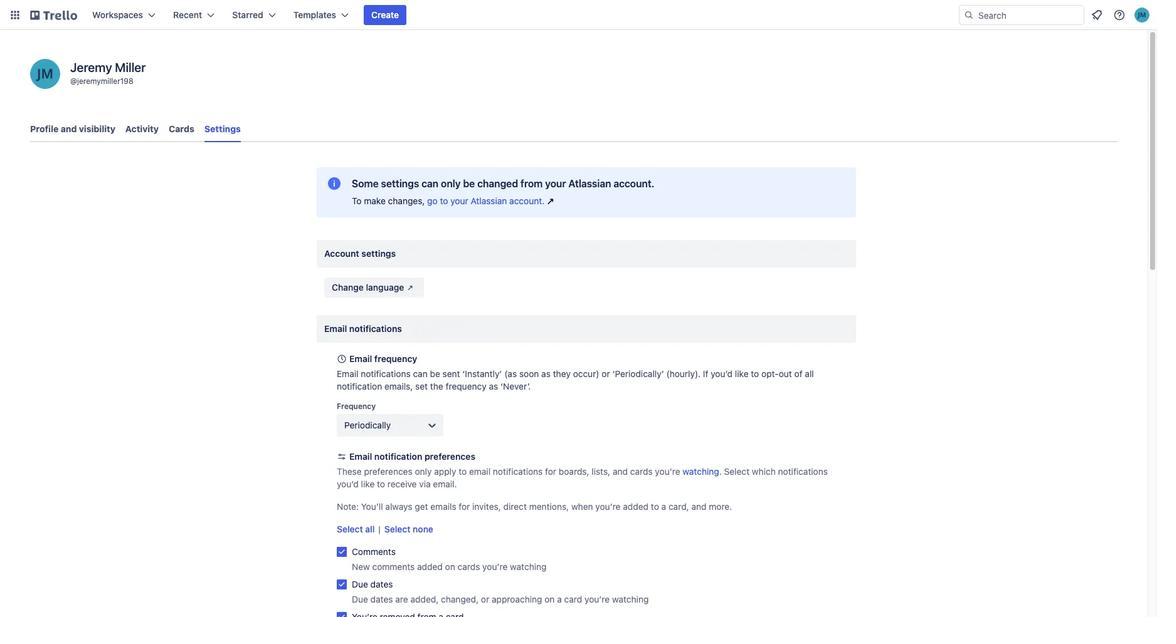 Task type: describe. For each thing, give the bounding box(es) containing it.
starred button
[[225, 5, 283, 25]]

jeremy miller @ jeremymiller198
[[70, 60, 146, 86]]

be inside email notifications can be sent 'instantly' (as soon as they occur) or 'periodically' (hourly). if you'd like to opt-out of all notification emails, set the frequency as 'never'.
[[430, 369, 440, 379]]

these
[[337, 467, 362, 477]]

more.
[[709, 502, 732, 512]]

profile
[[30, 124, 58, 134]]

none
[[413, 524, 433, 535]]

watching link
[[683, 467, 719, 477]]

recent
[[173, 9, 202, 20]]

to left card,
[[651, 502, 659, 512]]

comments
[[352, 547, 396, 558]]

select none button
[[384, 524, 433, 536]]

0 horizontal spatial atlassian
[[471, 196, 507, 206]]

note:
[[337, 502, 359, 512]]

changes,
[[388, 196, 425, 206]]

frequency
[[337, 402, 376, 411]]

to right go
[[440, 196, 448, 206]]

email for email notification preferences
[[349, 452, 372, 462]]

0 vertical spatial preferences
[[425, 452, 475, 462]]

profile and visibility link
[[30, 118, 115, 140]]

you'd inside ". select which notifications you'd like to receive via email."
[[337, 479, 359, 490]]

email
[[469, 467, 491, 477]]

settings for account
[[361, 248, 396, 259]]

0 horizontal spatial or
[[481, 595, 489, 605]]

opt-
[[761, 369, 779, 379]]

make
[[364, 196, 386, 206]]

receive
[[387, 479, 417, 490]]

1 vertical spatial and
[[613, 467, 628, 477]]

2 vertical spatial and
[[691, 502, 707, 512]]

changed,
[[441, 595, 479, 605]]

1 vertical spatial notification
[[374, 452, 422, 462]]

0 horizontal spatial all
[[365, 524, 375, 535]]

email for email notifications
[[324, 324, 347, 334]]

changed
[[477, 178, 518, 189]]

get
[[415, 502, 428, 512]]

they
[[553, 369, 571, 379]]

sent
[[443, 369, 460, 379]]

these preferences only apply to email notifications for boards, lists, and cards you're watching
[[337, 467, 719, 477]]

you're right when
[[595, 502, 621, 512]]

all inside email notifications can be sent 'instantly' (as soon as they occur) or 'periodically' (hourly). if you'd like to opt-out of all notification emails, set the frequency as 'never'.
[[805, 369, 814, 379]]

due dates
[[352, 579, 393, 590]]

select all button
[[337, 524, 375, 536]]

are
[[395, 595, 408, 605]]

select inside ". select which notifications you'd like to receive via email."
[[724, 467, 750, 477]]

card,
[[669, 502, 689, 512]]

0 horizontal spatial added
[[417, 562, 443, 573]]

switch to… image
[[9, 9, 21, 21]]

workspaces
[[92, 9, 143, 20]]

language
[[366, 282, 404, 293]]

0 horizontal spatial for
[[459, 502, 470, 512]]

from
[[521, 178, 543, 189]]

some
[[352, 178, 379, 189]]

visibility
[[79, 124, 115, 134]]

you're up due dates are added, changed, or approaching on a card you're watching
[[482, 562, 508, 573]]

jeremy miller (jeremymiller198) image
[[30, 59, 60, 89]]

new comments added on cards you're watching
[[352, 562, 547, 573]]

new
[[352, 562, 370, 573]]

search image
[[964, 10, 974, 20]]

settings
[[204, 124, 241, 134]]

direct
[[503, 502, 527, 512]]

boards,
[[559, 467, 589, 477]]

0 horizontal spatial a
[[557, 595, 562, 605]]

if
[[703, 369, 708, 379]]

1 horizontal spatial cards
[[630, 467, 653, 477]]

0 horizontal spatial watching
[[510, 562, 547, 573]]

frequency inside email notifications can be sent 'instantly' (as soon as they occur) or 'periodically' (hourly). if you'd like to opt-out of all notification emails, set the frequency as 'never'.
[[446, 381, 487, 392]]

to make changes,
[[352, 196, 427, 206]]

0 vertical spatial only
[[441, 178, 461, 189]]

when
[[571, 502, 593, 512]]

email for email notifications can be sent 'instantly' (as soon as they occur) or 'periodically' (hourly). if you'd like to opt-out of all notification emails, set the frequency as 'never'.
[[337, 369, 358, 379]]

out
[[779, 369, 792, 379]]

email notification preferences
[[349, 452, 475, 462]]

(hourly).
[[666, 369, 701, 379]]

invites,
[[472, 502, 501, 512]]

lists,
[[592, 467, 610, 477]]

recent button
[[166, 5, 222, 25]]

change language link
[[324, 278, 424, 298]]

comments
[[372, 562, 415, 573]]

'periodically'
[[612, 369, 664, 379]]

1 horizontal spatial for
[[545, 467, 556, 477]]

go to your atlassian account. link
[[427, 195, 557, 208]]

1 horizontal spatial as
[[541, 369, 551, 379]]

1 vertical spatial preferences
[[364, 467, 412, 477]]

or inside email notifications can be sent 'instantly' (as soon as they occur) or 'periodically' (hourly). if you'd like to opt-out of all notification emails, set the frequency as 'never'.
[[602, 369, 610, 379]]

templates
[[293, 9, 336, 20]]

jeremymiller198
[[77, 77, 133, 86]]

set
[[415, 381, 428, 392]]

'never'.
[[500, 381, 531, 392]]

change language
[[332, 282, 404, 293]]

some settings can only be changed from your atlassian account.
[[352, 178, 655, 189]]

0 horizontal spatial cards
[[458, 562, 480, 573]]

'instantly'
[[462, 369, 502, 379]]

change
[[332, 282, 364, 293]]

settings link
[[204, 118, 241, 142]]

create
[[371, 9, 399, 20]]

0 horizontal spatial select
[[337, 524, 363, 535]]

go to your atlassian account.
[[427, 196, 545, 206]]

profile and visibility
[[30, 124, 115, 134]]

like inside ". select which notifications you'd like to receive via email."
[[361, 479, 375, 490]]

@
[[70, 77, 77, 86]]

|
[[378, 524, 381, 535]]

1 vertical spatial only
[[415, 467, 432, 477]]

1 horizontal spatial select
[[384, 524, 410, 535]]



Task type: vqa. For each thing, say whether or not it's contained in the screenshot.
Click to unstar this board. It will be removed from your starred list. icon
no



Task type: locate. For each thing, give the bounding box(es) containing it.
dates down due dates
[[370, 595, 393, 605]]

a
[[661, 502, 666, 512], [557, 595, 562, 605]]

email frequency
[[349, 354, 417, 364]]

notifications up 'direct'
[[493, 467, 543, 477]]

1 horizontal spatial atlassian
[[568, 178, 611, 189]]

you're right card
[[585, 595, 610, 605]]

your right go
[[450, 196, 468, 206]]

0 vertical spatial on
[[445, 562, 455, 573]]

email notifications can be sent 'instantly' (as soon as they occur) or 'periodically' (hourly). if you'd like to opt-out of all notification emails, set the frequency as 'never'.
[[337, 369, 814, 392]]

like down these
[[361, 479, 375, 490]]

be up go to your atlassian account.
[[463, 178, 475, 189]]

0 vertical spatial dates
[[370, 579, 393, 590]]

cards up changed,
[[458, 562, 480, 573]]

to left receive
[[377, 479, 385, 490]]

jeremy
[[70, 60, 112, 75]]

all left |
[[365, 524, 375, 535]]

watching
[[683, 467, 719, 477], [510, 562, 547, 573], [612, 595, 649, 605]]

approaching
[[492, 595, 542, 605]]

emails,
[[384, 381, 413, 392]]

occur)
[[573, 369, 599, 379]]

you'd down these
[[337, 479, 359, 490]]

due dates are added, changed, or approaching on a card you're watching
[[352, 595, 649, 605]]

due down new
[[352, 579, 368, 590]]

0 vertical spatial be
[[463, 178, 475, 189]]

via
[[419, 479, 431, 490]]

0 vertical spatial your
[[545, 178, 566, 189]]

notifications right which
[[778, 467, 828, 477]]

atlassian
[[568, 178, 611, 189], [471, 196, 507, 206]]

0 vertical spatial a
[[661, 502, 666, 512]]

0 notifications image
[[1089, 8, 1104, 23]]

1 due from the top
[[352, 579, 368, 590]]

only up go to your atlassian account.
[[441, 178, 461, 189]]

preferences up apply
[[425, 452, 475, 462]]

email down change
[[324, 324, 347, 334]]

1 vertical spatial a
[[557, 595, 562, 605]]

the
[[430, 381, 443, 392]]

1 horizontal spatial frequency
[[446, 381, 487, 392]]

1 vertical spatial dates
[[370, 595, 393, 605]]

0 horizontal spatial as
[[489, 381, 498, 392]]

to inside ". select which notifications you'd like to receive via email."
[[377, 479, 385, 490]]

back to home image
[[30, 5, 77, 25]]

workspaces button
[[85, 5, 163, 25]]

notifications inside email notifications can be sent 'instantly' (as soon as they occur) or 'periodically' (hourly). if you'd like to opt-out of all notification emails, set the frequency as 'never'.
[[361, 369, 411, 379]]

you're left watching link
[[655, 467, 680, 477]]

to left the email
[[459, 467, 467, 477]]

cards
[[169, 124, 194, 134]]

1 vertical spatial added
[[417, 562, 443, 573]]

2 horizontal spatial and
[[691, 502, 707, 512]]

like
[[735, 369, 749, 379], [361, 479, 375, 490]]

select all | select none
[[337, 524, 433, 535]]

dates for due dates are added, changed, or approaching on a card you're watching
[[370, 595, 393, 605]]

and
[[61, 124, 77, 134], [613, 467, 628, 477], [691, 502, 707, 512]]

0 vertical spatial account.
[[614, 178, 655, 189]]

1 vertical spatial settings
[[361, 248, 396, 259]]

0 vertical spatial notification
[[337, 381, 382, 392]]

cards right lists,
[[630, 467, 653, 477]]

card
[[564, 595, 582, 605]]

you'd inside email notifications can be sent 'instantly' (as soon as they occur) or 'periodically' (hourly). if you'd like to opt-out of all notification emails, set the frequency as 'never'.
[[711, 369, 733, 379]]

(as
[[504, 369, 517, 379]]

1 horizontal spatial and
[[613, 467, 628, 477]]

notifications up email frequency at the left bottom
[[349, 324, 402, 334]]

1 vertical spatial can
[[413, 369, 428, 379]]

account.
[[614, 178, 655, 189], [509, 196, 545, 206]]

1 vertical spatial or
[[481, 595, 489, 605]]

0 vertical spatial frequency
[[374, 354, 417, 364]]

1 horizontal spatial preferences
[[425, 452, 475, 462]]

activity
[[125, 124, 159, 134]]

due down due dates
[[352, 595, 368, 605]]

1 horizontal spatial you'd
[[711, 369, 733, 379]]

settings
[[381, 178, 419, 189], [361, 248, 396, 259]]

dates down comments
[[370, 579, 393, 590]]

email.
[[433, 479, 457, 490]]

added up added,
[[417, 562, 443, 573]]

due for due dates
[[352, 579, 368, 590]]

2 dates from the top
[[370, 595, 393, 605]]

0 horizontal spatial you'd
[[337, 479, 359, 490]]

as
[[541, 369, 551, 379], [489, 381, 498, 392]]

sm image
[[404, 282, 417, 294]]

email up these
[[349, 452, 372, 462]]

0 vertical spatial and
[[61, 124, 77, 134]]

added left card,
[[623, 502, 649, 512]]

0 horizontal spatial only
[[415, 467, 432, 477]]

all right of
[[805, 369, 814, 379]]

1 vertical spatial like
[[361, 479, 375, 490]]

0 vertical spatial atlassian
[[568, 178, 611, 189]]

0 horizontal spatial and
[[61, 124, 77, 134]]

notification up receive
[[374, 452, 422, 462]]

0 vertical spatial all
[[805, 369, 814, 379]]

1 vertical spatial frequency
[[446, 381, 487, 392]]

apply
[[434, 467, 456, 477]]

0 vertical spatial cards
[[630, 467, 653, 477]]

miller
[[115, 60, 146, 75]]

your inside 'go to your atlassian account.' link
[[450, 196, 468, 206]]

cards link
[[169, 118, 194, 140]]

preferences
[[425, 452, 475, 462], [364, 467, 412, 477]]

1 horizontal spatial your
[[545, 178, 566, 189]]

can inside email notifications can be sent 'instantly' (as soon as they occur) or 'periodically' (hourly). if you'd like to opt-out of all notification emails, set the frequency as 'never'.
[[413, 369, 428, 379]]

0 horizontal spatial frequency
[[374, 354, 417, 364]]

on up changed,
[[445, 562, 455, 573]]

2 due from the top
[[352, 595, 368, 605]]

a left card
[[557, 595, 562, 605]]

primary element
[[0, 0, 1157, 30]]

or right changed,
[[481, 595, 489, 605]]

0 vertical spatial as
[[541, 369, 551, 379]]

notifications down email frequency at the left bottom
[[361, 369, 411, 379]]

2 horizontal spatial select
[[724, 467, 750, 477]]

email for email frequency
[[349, 354, 372, 364]]

email up frequency
[[337, 369, 358, 379]]

1 vertical spatial cards
[[458, 562, 480, 573]]

select right .
[[724, 467, 750, 477]]

on left card
[[545, 595, 555, 605]]

0 vertical spatial settings
[[381, 178, 419, 189]]

watching up approaching
[[510, 562, 547, 573]]

and right card,
[[691, 502, 707, 512]]

0 horizontal spatial like
[[361, 479, 375, 490]]

to
[[352, 196, 362, 206]]

starred
[[232, 9, 263, 20]]

added,
[[410, 595, 439, 605]]

email notifications
[[324, 324, 402, 334]]

a left card,
[[661, 502, 666, 512]]

1 horizontal spatial added
[[623, 502, 649, 512]]

jeremy miller (jeremymiller198) image
[[1135, 8, 1150, 23]]

preferences up receive
[[364, 467, 412, 477]]

to inside email notifications can be sent 'instantly' (as soon as they occur) or 'periodically' (hourly). if you'd like to opt-out of all notification emails, set the frequency as 'never'.
[[751, 369, 759, 379]]

soon
[[519, 369, 539, 379]]

templates button
[[286, 5, 356, 25]]

you'd right if
[[711, 369, 733, 379]]

atlassian right from
[[568, 178, 611, 189]]

be up the
[[430, 369, 440, 379]]

1 horizontal spatial or
[[602, 369, 610, 379]]

email down the email notifications
[[349, 354, 372, 364]]

0 vertical spatial you'd
[[711, 369, 733, 379]]

1 vertical spatial account.
[[509, 196, 545, 206]]

select
[[724, 467, 750, 477], [337, 524, 363, 535], [384, 524, 410, 535]]

and right profile
[[61, 124, 77, 134]]

. select which notifications you'd like to receive via email.
[[337, 467, 828, 490]]

1 vertical spatial you'd
[[337, 479, 359, 490]]

2 horizontal spatial watching
[[683, 467, 719, 477]]

added
[[623, 502, 649, 512], [417, 562, 443, 573]]

1 vertical spatial watching
[[510, 562, 547, 573]]

emails
[[430, 502, 456, 512]]

for left boards,
[[545, 467, 556, 477]]

on
[[445, 562, 455, 573], [545, 595, 555, 605]]

account settings
[[324, 248, 396, 259]]

or right occur)
[[602, 369, 610, 379]]

watching up more.
[[683, 467, 719, 477]]

can for notifications
[[413, 369, 428, 379]]

0 horizontal spatial on
[[445, 562, 455, 573]]

1 horizontal spatial be
[[463, 178, 475, 189]]

settings up changes,
[[381, 178, 419, 189]]

0 vertical spatial added
[[623, 502, 649, 512]]

frequency up emails,
[[374, 354, 417, 364]]

to left opt-
[[751, 369, 759, 379]]

0 horizontal spatial preferences
[[364, 467, 412, 477]]

1 vertical spatial for
[[459, 502, 470, 512]]

all
[[805, 369, 814, 379], [365, 524, 375, 535]]

notification inside email notifications can be sent 'instantly' (as soon as they occur) or 'periodically' (hourly). if you'd like to opt-out of all notification emails, set the frequency as 'never'.
[[337, 381, 382, 392]]

0 vertical spatial due
[[352, 579, 368, 590]]

like left opt-
[[735, 369, 749, 379]]

0 horizontal spatial account.
[[509, 196, 545, 206]]

atlassian down changed
[[471, 196, 507, 206]]

frequency
[[374, 354, 417, 364], [446, 381, 487, 392]]

as left they on the bottom left of the page
[[541, 369, 551, 379]]

email
[[324, 324, 347, 334], [349, 354, 372, 364], [337, 369, 358, 379], [349, 452, 372, 462]]

1 vertical spatial be
[[430, 369, 440, 379]]

for right emails
[[459, 502, 470, 512]]

due for due dates are added, changed, or approaching on a card you're watching
[[352, 595, 368, 605]]

can for settings
[[422, 178, 438, 189]]

your right from
[[545, 178, 566, 189]]

1 vertical spatial all
[[365, 524, 375, 535]]

create button
[[364, 5, 407, 25]]

watching right card
[[612, 595, 649, 605]]

1 horizontal spatial only
[[441, 178, 461, 189]]

for
[[545, 467, 556, 477], [459, 502, 470, 512]]

1 horizontal spatial watching
[[612, 595, 649, 605]]

2 vertical spatial watching
[[612, 595, 649, 605]]

0 horizontal spatial be
[[430, 369, 440, 379]]

can
[[422, 178, 438, 189], [413, 369, 428, 379]]

1 horizontal spatial a
[[661, 502, 666, 512]]

always
[[385, 502, 412, 512]]

0 horizontal spatial your
[[450, 196, 468, 206]]

email inside email notifications can be sent 'instantly' (as soon as they occur) or 'periodically' (hourly). if you'd like to opt-out of all notification emails, set the frequency as 'never'.
[[337, 369, 358, 379]]

0 vertical spatial or
[[602, 369, 610, 379]]

activity link
[[125, 118, 159, 140]]

periodically
[[344, 420, 391, 431]]

1 vertical spatial due
[[352, 595, 368, 605]]

1 horizontal spatial like
[[735, 369, 749, 379]]

dates
[[370, 579, 393, 590], [370, 595, 393, 605]]

1 horizontal spatial account.
[[614, 178, 655, 189]]

account
[[324, 248, 359, 259]]

settings up language
[[361, 248, 396, 259]]

1 vertical spatial on
[[545, 595, 555, 605]]

notifications inside ". select which notifications you'd like to receive via email."
[[778, 467, 828, 477]]

notification up frequency
[[337, 381, 382, 392]]

1 vertical spatial as
[[489, 381, 498, 392]]

Search field
[[974, 6, 1084, 24]]

note: you'll always get emails for invites, direct mentions, when you're added to a card, and more.
[[337, 502, 732, 512]]

frequency down sent
[[446, 381, 487, 392]]

1 dates from the top
[[370, 579, 393, 590]]

dates for due dates
[[370, 579, 393, 590]]

0 vertical spatial watching
[[683, 467, 719, 477]]

can up go
[[422, 178, 438, 189]]

only up via
[[415, 467, 432, 477]]

1 vertical spatial atlassian
[[471, 196, 507, 206]]

0 vertical spatial like
[[735, 369, 749, 379]]

to
[[440, 196, 448, 206], [751, 369, 759, 379], [459, 467, 467, 477], [377, 479, 385, 490], [651, 502, 659, 512]]

1 horizontal spatial all
[[805, 369, 814, 379]]

settings for some
[[381, 178, 419, 189]]

you'll
[[361, 502, 383, 512]]

cards
[[630, 467, 653, 477], [458, 562, 480, 573]]

of
[[794, 369, 803, 379]]

as down 'instantly'
[[489, 381, 498, 392]]

.
[[719, 467, 722, 477]]

mentions,
[[529, 502, 569, 512]]

1 vertical spatial your
[[450, 196, 468, 206]]

0 vertical spatial can
[[422, 178, 438, 189]]

go
[[427, 196, 438, 206]]

0 vertical spatial for
[[545, 467, 556, 477]]

and right lists,
[[613, 467, 628, 477]]

you're
[[655, 467, 680, 477], [595, 502, 621, 512], [482, 562, 508, 573], [585, 595, 610, 605]]

select down note:
[[337, 524, 363, 535]]

select right |
[[384, 524, 410, 535]]

can up set
[[413, 369, 428, 379]]

1 horizontal spatial on
[[545, 595, 555, 605]]

open information menu image
[[1113, 9, 1126, 21]]

like inside email notifications can be sent 'instantly' (as soon as they occur) or 'periodically' (hourly). if you'd like to opt-out of all notification emails, set the frequency as 'never'.
[[735, 369, 749, 379]]



